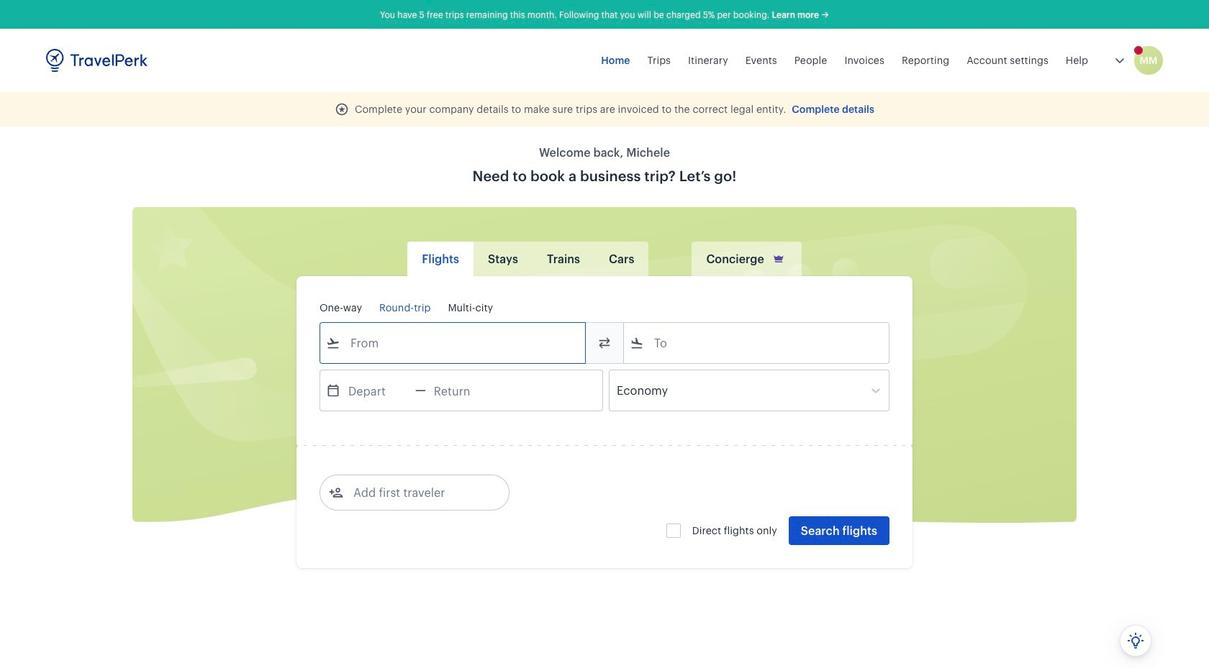 Task type: describe. For each thing, give the bounding box(es) containing it.
Depart text field
[[340, 371, 415, 411]]

Return text field
[[426, 371, 501, 411]]



Task type: locate. For each thing, give the bounding box(es) containing it.
From search field
[[340, 332, 566, 355]]

Add first traveler search field
[[343, 481, 493, 505]]

To search field
[[644, 332, 870, 355]]



